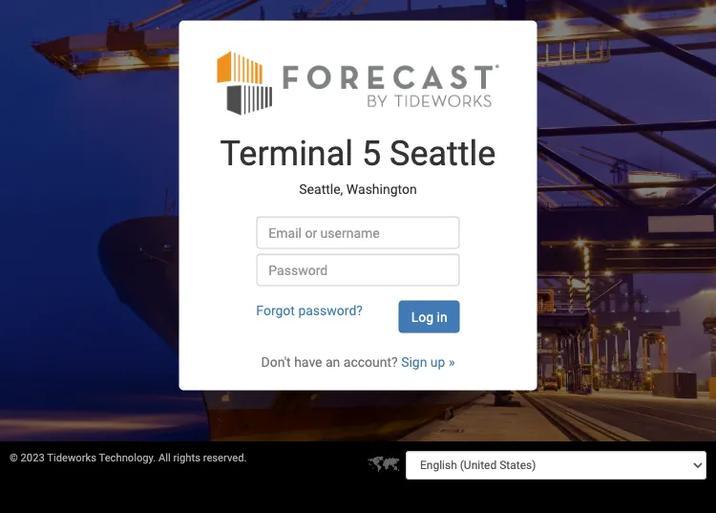 Task type: describe. For each thing, give the bounding box(es) containing it.
forgot password? link
[[256, 302, 363, 317]]

have
[[294, 354, 322, 369]]

©
[[10, 452, 18, 464]]

terminal
[[220, 133, 354, 173]]

password?
[[298, 302, 363, 317]]

don't
[[261, 354, 291, 369]]

sign
[[401, 354, 428, 369]]

log in button
[[399, 300, 460, 333]]

terminal 5 seattle seattle, washington
[[220, 133, 496, 197]]

log
[[412, 309, 434, 324]]

© 2023 tideworks technology. all rights reserved.
[[10, 452, 247, 464]]

up
[[431, 354, 446, 369]]

in
[[437, 309, 448, 324]]

sign up » link
[[401, 354, 455, 369]]

forgot
[[256, 302, 295, 317]]

forgot password? log in
[[256, 302, 448, 324]]

account?
[[344, 354, 398, 369]]

rights
[[173, 452, 201, 464]]

»
[[449, 354, 455, 369]]

Email or username text field
[[256, 216, 460, 249]]

Password password field
[[256, 253, 460, 286]]



Task type: locate. For each thing, give the bounding box(es) containing it.
seattle
[[390, 133, 496, 173]]

5
[[362, 133, 381, 173]]

reserved.
[[203, 452, 247, 464]]

tideworks
[[47, 452, 96, 464]]

technology.
[[99, 452, 156, 464]]

all
[[159, 452, 171, 464]]

2023
[[21, 452, 45, 464]]

seattle,
[[299, 181, 343, 197]]

don't have an account? sign up »
[[261, 354, 455, 369]]

an
[[326, 354, 340, 369]]

forecast® by tideworks image
[[217, 49, 499, 116]]

washington
[[347, 181, 417, 197]]



Task type: vqa. For each thing, say whether or not it's contained in the screenshot.
Creating
no



